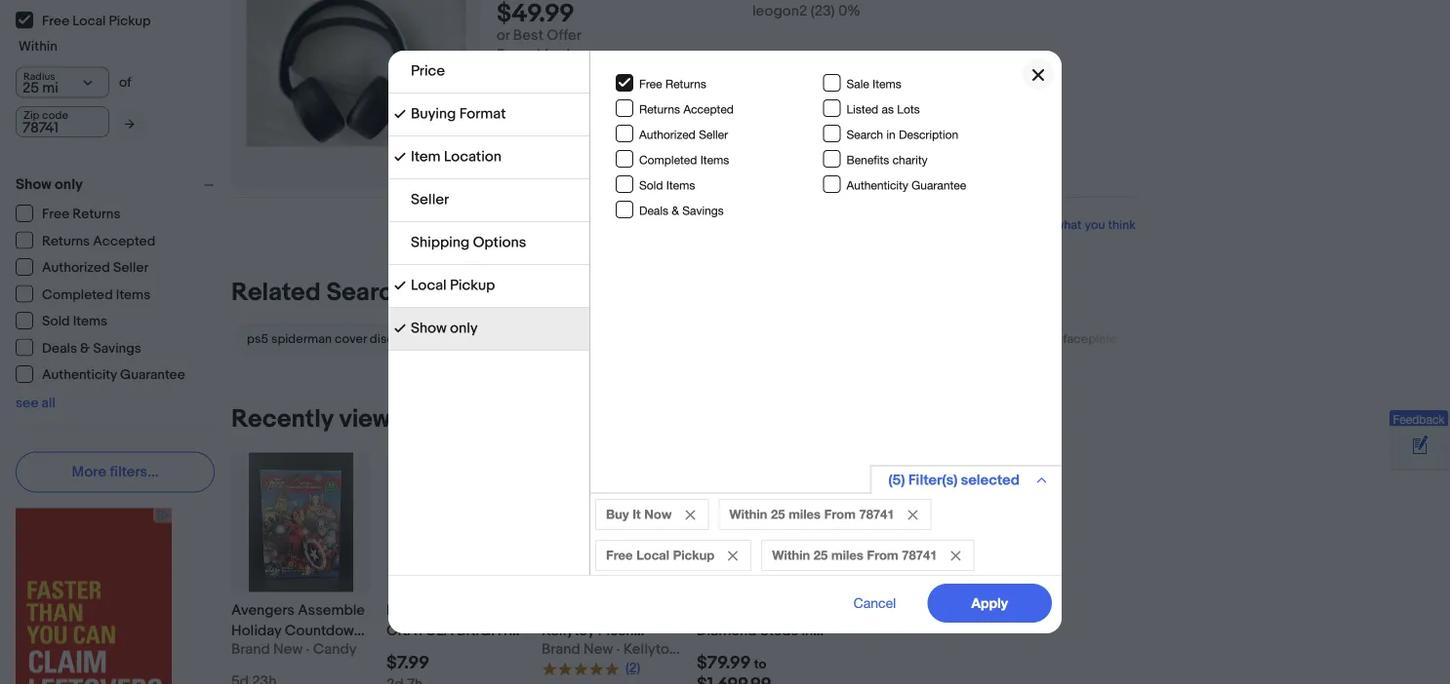 Task type: locate. For each thing, give the bounding box(es) containing it.
of
[[119, 74, 131, 91]]

in inside dialog
[[886, 128, 896, 141]]

1 vertical spatial filter applied image
[[394, 323, 406, 335]]

ps5 down "related"
[[247, 331, 268, 346]]

2 ps5 from the left
[[497, 331, 518, 346]]

cover left disc
[[335, 331, 367, 346]]

1 horizontal spatial spiderman
[[433, 331, 494, 346]]

show inside "tab"
[[411, 320, 447, 338]]

in down as
[[886, 128, 896, 141]]

1 vertical spatial returns accepted
[[42, 233, 156, 250]]

within 25 miles from 78741 up remove filter - local pickup - free local pickup icon
[[729, 507, 894, 523]]

remove filter - buying format - buy it now image
[[685, 511, 695, 521]]

(5) filter(s) selected button
[[870, 465, 1062, 495]]

miles
[[788, 507, 821, 523], [831, 548, 863, 564]]

kellytoy up "inch"
[[623, 642, 676, 659]]

1 horizontal spatial guarantee
[[912, 178, 966, 192]]

1 horizontal spatial completed
[[639, 153, 697, 167]]

0 horizontal spatial &
[[80, 341, 90, 357]]

gold
[[697, 664, 730, 681]]

tell us what you think
[[1016, 218, 1136, 233]]

authenticity guarantee
[[846, 178, 966, 192], [42, 367, 185, 384]]

show for show only dropdown button
[[16, 176, 51, 194]]

1 horizontal spatial free returns
[[639, 77, 706, 91]]

1 vertical spatial show
[[411, 320, 447, 338]]

1 new from the left
[[273, 642, 303, 659]]

3 spiderman from the left
[[975, 331, 1036, 346]]

free returns up 'returns accepted' link
[[42, 206, 121, 223]]

accepted inside dialog
[[683, 102, 734, 116]]

accepted
[[683, 102, 734, 116], [93, 233, 156, 250]]

& inside dialog
[[672, 204, 679, 217]]

0 horizontal spatial accepted
[[93, 233, 156, 250]]

0 horizontal spatial brand
[[231, 642, 270, 659]]

squishmallow kellytoy plush disney winnie the pooh tigger 8" inch nwt new
[[542, 602, 670, 685]]

all
[[42, 396, 56, 412]]

0 horizontal spatial 78741
[[574, 86, 610, 103]]

1 vertical spatial authenticity guarantee
[[42, 367, 185, 384]]

searches
[[326, 278, 434, 308]]

spiderman ps5 faceplate link
[[960, 323, 1140, 355]]

savings
[[682, 204, 724, 217], [93, 341, 141, 357]]

-
[[720, 602, 725, 620]]

0 vertical spatial authenticity guarantee
[[846, 178, 966, 192]]

1 vertical spatial pickup
[[450, 277, 495, 295]]

1 horizontal spatial sold items
[[639, 178, 695, 192]]

1 horizontal spatial local
[[411, 277, 447, 295]]

show only inside "tab"
[[411, 320, 478, 338]]

0 horizontal spatial deals & savings
[[42, 341, 141, 357]]

from up cancel
[[867, 548, 898, 564]]

to
[[754, 657, 766, 673]]

0 vertical spatial from
[[824, 507, 856, 523]]

2 · from the left
[[616, 642, 620, 659]]

0 vertical spatial 25
[[771, 507, 785, 523]]

filter applied image right disc
[[394, 323, 406, 335]]

0 horizontal spatial 25
[[771, 507, 785, 523]]

miles up cancel
[[831, 548, 863, 564]]

0 vertical spatial show
[[16, 176, 51, 194]]

1 vertical spatial miles
[[831, 548, 863, 564]]

avengers assemble holiday countdown calendar unopened frankford candy marvel
[[231, 602, 365, 685]]

countdown
[[285, 623, 362, 640]]

filter applied image for item
[[394, 151, 406, 163]]

1 horizontal spatial sold
[[639, 178, 663, 192]]

1 horizontal spatial deals
[[639, 204, 668, 217]]

0 vertical spatial in
[[886, 128, 896, 141]]

78741 for remove filter - item location - within 25 miles from 78741 image
[[859, 507, 894, 523]]

0 horizontal spatial within
[[19, 38, 57, 55]]

1 · from the left
[[306, 642, 310, 659]]

0 horizontal spatial only
[[55, 176, 83, 194]]

1 horizontal spatial new
[[583, 642, 613, 659]]

0 horizontal spatial authorized seller
[[42, 260, 149, 277]]

show right disc
[[411, 320, 447, 338]]

pickup left remove filter - local pickup - free local pickup icon
[[673, 548, 714, 564]]

3 ps5 from the left
[[1039, 331, 1060, 346]]

from left remove filter - item location - within 25 miles from 78741 image
[[824, 507, 856, 523]]

tab list
[[388, 51, 589, 351]]

0%
[[838, 3, 860, 20]]

dialog containing price
[[0, 0, 1450, 685]]

avengers assemble holiday countdown calendar unopened frankford candy marvel image
[[249, 453, 353, 593]]

(2)
[[625, 661, 640, 678]]

1 vertical spatial completed
[[42, 287, 113, 303]]

item location
[[411, 148, 502, 166]]

authenticity inside dialog
[[846, 178, 908, 192]]

0 vertical spatial kellytoy
[[542, 623, 595, 640]]

0 vertical spatial savings
[[682, 204, 724, 217]]

0 horizontal spatial free local pickup
[[42, 13, 151, 29]]

pickup
[[109, 13, 151, 29], [450, 277, 495, 295], [673, 548, 714, 564]]

within for remove filter - local pickup - within 25 miles from 78741 image
[[772, 548, 810, 564]]

free returns right pickup
[[639, 77, 706, 91]]

only inside show only "tab"
[[450, 320, 478, 338]]

only down local pickup
[[450, 320, 478, 338]]

buy
[[606, 507, 629, 523]]

· for candy
[[306, 642, 310, 659]]

25
[[771, 507, 785, 523], [814, 548, 828, 564]]

sold items inside dialog
[[639, 178, 695, 192]]

avengers assemble holiday countdown calendar unopened frankford candy marvel link
[[231, 601, 371, 685]]

pickup down shipping options
[[450, 277, 495, 295]]

pickup inside tab
[[450, 277, 495, 295]]

authorized seller inside dialog
[[639, 128, 728, 141]]

<
[[497, 86, 505, 103]]

1 horizontal spatial deals & savings
[[639, 204, 724, 217]]

tab list inside dialog
[[388, 51, 589, 351]]

local
[[73, 13, 106, 29], [411, 277, 447, 295], [636, 548, 669, 564]]

in up the in)
[[801, 623, 813, 640]]

1 horizontal spatial authorized seller
[[639, 128, 728, 141]]

authorized seller up the completed items link
[[42, 260, 149, 277]]

free
[[42, 13, 70, 29], [497, 47, 526, 64], [497, 66, 526, 84], [639, 77, 662, 91], [42, 206, 70, 223], [606, 548, 633, 564]]

0 vertical spatial authorized
[[639, 128, 696, 141]]

1 horizontal spatial brand
[[542, 642, 580, 659]]

filters...
[[110, 464, 158, 482]]

ps5 for spiderman ps5 cover digital
[[497, 331, 518, 346]]

1 horizontal spatial only
[[450, 320, 478, 338]]

frankford
[[231, 664, 294, 681]]

filter applied image left local pickup
[[394, 280, 406, 292]]

show
[[16, 176, 51, 194], [411, 320, 447, 338]]

pickup up of
[[109, 13, 151, 29]]

0 vertical spatial sold items
[[639, 178, 695, 192]]

faceplate
[[1063, 331, 1117, 346]]

within up the t.w.
[[772, 548, 810, 564]]

brand new · kellytoy · size:small (6-14 in)
[[542, 642, 808, 659]]

1 vertical spatial seller
[[411, 191, 449, 209]]

filter applied image inside item location tab
[[394, 151, 406, 163]]

tab list containing price
[[388, 51, 589, 351]]

1 horizontal spatial ps5
[[497, 331, 518, 346]]

free returns link
[[16, 205, 122, 223]]

completed items link
[[16, 285, 151, 303]]

show only up free returns link
[[16, 176, 83, 194]]

cover inside ps5 spiderman cover disc link
[[335, 331, 367, 346]]

deals & savings link
[[16, 339, 142, 357]]

price
[[411, 62, 445, 80]]

show only for show only "tab"
[[411, 320, 478, 338]]

free local pickup link
[[16, 11, 152, 29]]

or
[[497, 27, 510, 45], [763, 643, 776, 661]]

location
[[444, 148, 502, 166]]

0 vertical spatial accepted
[[683, 102, 734, 116]]

2 filter applied image from the top
[[394, 280, 406, 292]]

studs
[[760, 623, 798, 640]]

& inside deals & savings link
[[80, 341, 90, 357]]

0 vertical spatial &
[[672, 204, 679, 217]]

78741 for remove filter - local pickup - within 25 miles from 78741 image
[[902, 548, 937, 564]]

1 vertical spatial kellytoy
[[623, 642, 676, 659]]

0 vertical spatial free local pickup
[[42, 13, 151, 29]]

1 horizontal spatial authenticity guarantee
[[846, 178, 966, 192]]

5
[[508, 86, 517, 103]]

seller down 'returns accepted' link
[[113, 260, 149, 277]]

only for show only dropdown button
[[55, 176, 83, 194]]

25 up natural on the right bottom of the page
[[814, 548, 828, 564]]

1 vertical spatial or
[[763, 643, 776, 661]]

1/4
[[697, 602, 716, 620]]

within 25 miles from 78741
[[729, 507, 894, 523], [772, 548, 937, 564]]

filter applied image for buying
[[394, 108, 406, 120]]

78741 down pickup
[[574, 86, 610, 103]]

2 new from the left
[[583, 642, 613, 659]]

2 vertical spatial within
[[772, 548, 810, 564]]

miles for remove filter - item location - within 25 miles from 78741 image
[[788, 507, 821, 523]]

buying format tab
[[388, 94, 589, 137]]

filter applied image
[[394, 151, 406, 163], [394, 323, 406, 335]]

guarantee down deals & savings link
[[120, 367, 185, 384]]

2 horizontal spatial 78741
[[902, 548, 937, 564]]

0 vertical spatial 78741
[[574, 86, 610, 103]]

savings inside dialog
[[682, 204, 724, 217]]

within down free local pickup link
[[19, 38, 57, 55]]

sale items
[[846, 77, 901, 91]]

25 right remove filter - buying format - buy it now image
[[771, 507, 785, 523]]

filter applied image
[[394, 108, 406, 120], [394, 280, 406, 292]]

dialog
[[0, 0, 1450, 685]]

cover for digital
[[521, 331, 553, 346]]

spiderman down "related"
[[271, 331, 332, 346]]

items inside the completed items link
[[116, 287, 150, 303]]

free local pickup down 'now'
[[606, 548, 714, 564]]

seller down item
[[411, 191, 449, 209]]

spiderman ps5 cover digital
[[433, 331, 592, 346]]

free local pickup up of
[[42, 13, 151, 29]]

within up remove filter - local pickup - free local pickup icon
[[729, 507, 767, 523]]

1 filter applied image from the top
[[394, 151, 406, 163]]

benefits
[[846, 153, 889, 167]]

benefits charity
[[846, 153, 928, 167]]

None text field
[[16, 106, 109, 138]]

2 brand from the left
[[542, 642, 580, 659]]

brand up the pooh
[[542, 642, 580, 659]]

1 horizontal spatial 25
[[814, 548, 828, 564]]

spiderman ps5 faceplate
[[975, 331, 1117, 346]]

1 vertical spatial show only
[[411, 320, 478, 338]]

1 vertical spatial &
[[80, 341, 90, 357]]

2 spiderman from the left
[[433, 331, 494, 346]]

best
[[513, 27, 543, 45]]

filter applied image inside local pickup tab
[[394, 280, 406, 292]]

guarantee down the charity
[[912, 178, 966, 192]]

authorized seller link
[[16, 259, 150, 277]]

1 vertical spatial from
[[867, 548, 898, 564]]

authenticity guarantee link
[[16, 366, 186, 384]]

free local pickup inside dialog
[[606, 548, 714, 564]]

2 filter applied image from the top
[[394, 323, 406, 335]]

0 horizontal spatial seller
[[113, 260, 149, 277]]

from for remove filter - item location - within 25 miles from 78741 image
[[824, 507, 856, 523]]

candy down unopened
[[298, 664, 341, 681]]

2 horizontal spatial ·
[[679, 642, 683, 659]]

1 vertical spatial free returns
[[42, 206, 121, 223]]

1 cover from the left
[[335, 331, 367, 346]]

inch
[[641, 664, 670, 681]]

authorized down leogon2 (23) 0% or best offer free shipping free local pickup < 5 mi from 78741
[[639, 128, 696, 141]]

new for kellytoy
[[583, 642, 613, 659]]

0 vertical spatial completed items
[[639, 153, 729, 167]]

ps5 down local pickup tab
[[497, 331, 518, 346]]

1 vertical spatial completed items
[[42, 287, 150, 303]]

filter(s)
[[908, 472, 958, 490]]

completed inside the completed items link
[[42, 287, 113, 303]]

0 horizontal spatial local
[[73, 13, 106, 29]]

brand down holiday
[[231, 642, 270, 659]]

1 brand from the left
[[231, 642, 270, 659]]

0 horizontal spatial guarantee
[[120, 367, 185, 384]]

78741 left remove filter - item location - within 25 miles from 78741 image
[[859, 507, 894, 523]]

filter applied image inside buying format tab
[[394, 108, 406, 120]]

show for show only "tab"
[[411, 320, 447, 338]]

· for kellytoy
[[616, 642, 620, 659]]

2 cover from the left
[[521, 331, 553, 346]]

2 vertical spatial 78741
[[902, 548, 937, 564]]

show up free returns link
[[16, 176, 51, 194]]

filter applied image left item
[[394, 151, 406, 163]]

1 filter applied image from the top
[[394, 108, 406, 120]]

nwt
[[542, 684, 573, 685]]

filter applied image left buying
[[394, 108, 406, 120]]

miles for remove filter - local pickup - within 25 miles from 78741 image
[[831, 548, 863, 564]]

apply within filter image
[[125, 118, 135, 131]]

authorized seller down leogon2 (23) 0% or best offer free shipping free local pickup < 5 mi from 78741
[[639, 128, 728, 141]]

bright
[[457, 623, 509, 640]]

only up free returns link
[[55, 176, 83, 194]]

0 vertical spatial pickup
[[109, 13, 151, 29]]

0 horizontal spatial miles
[[788, 507, 821, 523]]

cover inside the spiderman ps5 cover digital link
[[521, 331, 553, 346]]

marvel
[[231, 684, 276, 685]]

completed items
[[639, 153, 729, 167], [42, 287, 150, 303]]

1 horizontal spatial &
[[672, 204, 679, 217]]

items inside sold items link
[[73, 314, 107, 330]]

filter applied image for show
[[394, 323, 406, 335]]

as
[[882, 102, 894, 116]]

show only button
[[16, 176, 222, 194]]

1 horizontal spatial show only
[[411, 320, 478, 338]]

completed
[[639, 153, 697, 167], [42, 287, 113, 303]]

authenticity down deals & savings link
[[42, 367, 117, 384]]

0 horizontal spatial spiderman
[[271, 331, 332, 346]]

0 horizontal spatial sold
[[42, 314, 70, 330]]

1 horizontal spatial ·
[[616, 642, 620, 659]]

brand for brand new · candy
[[231, 642, 270, 659]]

2 vertical spatial pickup
[[673, 548, 714, 564]]

0 horizontal spatial pickup
[[109, 13, 151, 29]]

show only down local pickup
[[411, 320, 478, 338]]

filter applied image inside show only "tab"
[[394, 323, 406, 335]]

1 horizontal spatial authorized
[[639, 128, 696, 141]]

0 horizontal spatial ps5
[[247, 331, 268, 346]]

more
[[72, 464, 106, 482]]

0 horizontal spatial completed items
[[42, 287, 150, 303]]

authenticity guarantee inside dialog
[[846, 178, 966, 192]]

cover left digital
[[521, 331, 553, 346]]

kellytoy up disney
[[542, 623, 595, 640]]

within 25 miles from 78741 up cancel
[[772, 548, 937, 564]]

item location tab
[[388, 137, 589, 180]]

0 horizontal spatial completed
[[42, 287, 113, 303]]

winnie
[[590, 643, 635, 661]]

miles up natural on the right bottom of the page
[[788, 507, 821, 523]]

authorized up the completed items link
[[42, 260, 110, 277]]

viewed
[[339, 405, 420, 435]]

local pickup tab
[[388, 265, 589, 308]]

1 vertical spatial candy
[[298, 664, 341, 681]]

only
[[55, 176, 83, 194], [450, 320, 478, 338]]

tell us what you think link
[[1016, 218, 1136, 233]]

spiderman left faceplate
[[975, 331, 1036, 346]]

0 vertical spatial seller
[[699, 128, 728, 141]]

brand for brand new · kellytoy · size:small (6-14 in)
[[542, 642, 580, 659]]

colors
[[460, 643, 519, 661]]

spiderman down local pickup
[[433, 331, 494, 346]]

candy down countdown
[[313, 642, 357, 659]]

remove filter - local pickup - free local pickup image
[[728, 552, 738, 562]]

1 horizontal spatial from
[[867, 548, 898, 564]]

ps5 spiderman cover disc
[[247, 331, 394, 346]]

1 vertical spatial 78741
[[859, 507, 894, 523]]

or inside leogon2 (23) 0% or best offer free shipping free local pickup < 5 mi from 78741
[[497, 27, 510, 45]]

authenticity guarantee down the charity
[[846, 178, 966, 192]]

yellow
[[780, 643, 823, 661]]

1 vertical spatial deals
[[42, 341, 77, 357]]

authenticity guarantee down deals & savings link
[[42, 367, 185, 384]]

authenticity down benefits on the right top of the page
[[846, 178, 908, 192]]

0 vertical spatial sold
[[639, 178, 663, 192]]

0 vertical spatial deals
[[639, 204, 668, 217]]

0 horizontal spatial sold items
[[42, 314, 107, 330]]

kellytoy inside 'squishmallow kellytoy plush disney winnie the pooh tigger 8" inch nwt new'
[[542, 623, 595, 640]]

0 horizontal spatial savings
[[93, 341, 141, 357]]

1 horizontal spatial 78741
[[859, 507, 894, 523]]

0 horizontal spatial show only
[[16, 176, 83, 194]]

ps5 left faceplate
[[1039, 331, 1060, 346]]

0 vertical spatial authorized seller
[[639, 128, 728, 141]]

feedback
[[1393, 413, 1445, 427]]

0 vertical spatial within 25 miles from 78741
[[729, 507, 894, 523]]

seller down leogon2 (23) 0% or best offer free shipping free local pickup < 5 mi from 78741
[[699, 128, 728, 141]]

78741 left remove filter - local pickup - within 25 miles from 78741 image
[[902, 548, 937, 564]]

size:small
[[686, 642, 755, 659]]

0 horizontal spatial show
[[16, 176, 51, 194]]

0 vertical spatial completed
[[639, 153, 697, 167]]

completed inside dialog
[[639, 153, 697, 167]]

1 vertical spatial guarantee
[[120, 367, 185, 384]]



Task type: vqa. For each thing, say whether or not it's contained in the screenshot.
The
yes



Task type: describe. For each thing, give the bounding box(es) containing it.
1 vertical spatial authorized
[[42, 260, 110, 277]]

remove filter - local pickup - within 25 miles from 78741 image
[[951, 552, 961, 562]]

holiday
[[231, 623, 281, 640]]

plush
[[598, 623, 634, 640]]

hallmark crayola bright sledding colors #10 series 1998 chris link
[[386, 601, 526, 685]]

search
[[846, 128, 883, 141]]

cancel button
[[832, 584, 918, 624]]

avengers assemble holiday countdown calendar unopened frankford candy marvel heading
[[231, 602, 365, 685]]

25 for remove filter - item location - within 25 miles from 78741 image
[[771, 507, 785, 523]]

2 horizontal spatial seller
[[699, 128, 728, 141]]

format
[[459, 105, 506, 123]]

now
[[644, 507, 672, 523]]

unopened
[[295, 643, 365, 661]]

sold inside sold items link
[[42, 314, 70, 330]]

leogon2
[[752, 3, 807, 20]]

0 vertical spatial free returns
[[639, 77, 706, 91]]

1 vertical spatial accepted
[[93, 233, 156, 250]]

authorized inside dialog
[[639, 128, 696, 141]]

buying
[[411, 105, 456, 123]]

1 spiderman from the left
[[271, 331, 332, 346]]

free inside free local pickup link
[[42, 13, 70, 29]]

2 vertical spatial seller
[[113, 260, 149, 277]]

within for remove filter - item location - within 25 miles from 78741 image
[[729, 507, 767, 523]]

sledding
[[386, 643, 457, 661]]

1 horizontal spatial seller
[[411, 191, 449, 209]]

ps5 spiderman cover disc link
[[231, 323, 418, 355]]

spiderman for spiderman ps5 faceplate
[[975, 331, 1036, 346]]

shipping
[[530, 47, 587, 64]]

lots
[[897, 102, 920, 116]]

you
[[1084, 218, 1105, 233]]

disc
[[370, 331, 394, 346]]

14k
[[697, 643, 718, 661]]

the
[[638, 643, 662, 661]]

0 horizontal spatial deals
[[42, 341, 77, 357]]

search in description
[[846, 128, 958, 141]]

listed
[[846, 102, 878, 116]]

1 vertical spatial sold items
[[42, 314, 107, 330]]

options
[[473, 234, 526, 252]]

(2) link
[[542, 660, 640, 678]]

1 vertical spatial deals & savings
[[42, 341, 141, 357]]

it
[[633, 507, 641, 523]]

natural
[[789, 602, 836, 620]]

25 for remove filter - local pickup - within 25 miles from 78741 image
[[814, 548, 828, 564]]

show only tab
[[388, 308, 589, 351]]

78741 inside leogon2 (23) 0% or best offer free shipping free local pickup < 5 mi from 78741
[[574, 86, 610, 103]]

filter applied image for local
[[394, 280, 406, 292]]

what
[[1055, 218, 1082, 233]]

0 horizontal spatial free returns
[[42, 206, 121, 223]]

hallmark crayola bright sledding colors #10 series 1998 chris heading
[[386, 602, 519, 685]]

diamond
[[697, 623, 757, 640]]

1 horizontal spatial kellytoy
[[623, 642, 676, 659]]

#10
[[386, 664, 410, 681]]

assemble
[[298, 602, 365, 620]]

description
[[899, 128, 958, 141]]

cover for disc
[[335, 331, 367, 346]]

within 25 miles from 78741 for remove filter - item location - within 25 miles from 78741 image
[[729, 507, 894, 523]]

spiderman ps5 cover digital link
[[418, 323, 615, 355]]

0 vertical spatial candy
[[313, 642, 357, 659]]

remove filter - item location - within 25 miles from 78741 image
[[908, 511, 918, 521]]

in)
[[793, 642, 808, 659]]

ps5 for spiderman ps5 faceplate
[[1039, 331, 1060, 346]]

us
[[1039, 218, 1052, 233]]

see
[[16, 396, 38, 412]]

tigger
[[579, 664, 621, 681]]

1/4 - 2 ct t.w. natural diamond studs in 14k white or yellow gold image
[[697, 453, 836, 593]]

2 horizontal spatial pickup
[[673, 548, 714, 564]]

show only for show only dropdown button
[[16, 176, 83, 194]]

8"
[[624, 664, 638, 681]]

(6-
[[758, 642, 776, 659]]

sony playstation 5 pulse 3d wireless gaming headset ps5 - white (no dongle) image
[[246, 0, 466, 147]]

1 vertical spatial savings
[[93, 341, 141, 357]]

from
[[539, 86, 570, 103]]

from for remove filter - local pickup - within 25 miles from 78741 image
[[867, 548, 898, 564]]

(5) filter(s) selected
[[888, 472, 1020, 490]]

1 ps5 from the left
[[247, 331, 268, 346]]

related
[[231, 278, 321, 308]]

0 vertical spatial returns accepted
[[639, 102, 734, 116]]

deals inside dialog
[[639, 204, 668, 217]]

or inside 1/4 - 2 ct t.w. natural diamond studs in 14k white or yellow gold
[[763, 643, 776, 661]]

buy it now
[[606, 507, 672, 523]]

sale
[[846, 77, 869, 91]]

leogon2 (23) 0% or best offer free shipping free local pickup < 5 mi from 78741
[[497, 3, 860, 103]]

deals & savings inside dialog
[[639, 204, 724, 217]]

series
[[413, 664, 460, 681]]

new
[[577, 684, 608, 685]]

3 · from the left
[[679, 642, 683, 659]]

1/4 - 2 ct t.w. natural diamond studs in 14k white or yellow gold
[[697, 602, 836, 681]]

spiderman for spiderman ps5 cover digital
[[433, 331, 494, 346]]

recently
[[231, 405, 333, 435]]

sold inside dialog
[[639, 178, 663, 192]]

guarantee inside dialog
[[912, 178, 966, 192]]

pickup
[[565, 66, 611, 84]]

brand new · candy
[[231, 642, 357, 659]]

14
[[776, 642, 790, 659]]

0 horizontal spatial authenticity
[[42, 367, 117, 384]]

squishmallow kellytoy plush disney winnie the pooh tigger 8" inch nwt new image
[[547, 453, 676, 593]]

1 vertical spatial authorized seller
[[42, 260, 149, 277]]

advertisement region
[[16, 509, 172, 685]]

digital
[[556, 331, 592, 346]]

free inside free returns link
[[42, 206, 70, 223]]

$79.99
[[697, 653, 751, 675]]

cancel
[[853, 596, 896, 612]]

listed as lots
[[846, 102, 920, 116]]

returns accepted link
[[16, 232, 156, 250]]

calendar
[[231, 643, 292, 661]]

within 25 miles from 78741 for remove filter - local pickup - within 25 miles from 78741 image
[[772, 548, 937, 564]]

apply
[[971, 596, 1008, 612]]

local inside tab
[[411, 277, 447, 295]]

hallmark crayola bright sledding colors #10 series 1998 christmas ornaments image
[[404, 453, 509, 593]]

candy inside avengers assemble holiday countdown calendar unopened frankford candy marvel
[[298, 664, 341, 681]]

offer
[[547, 27, 581, 45]]

squishmallow kellytoy plush disney winnie the pooh tigger 8" inch nwt new link
[[542, 601, 681, 685]]

completed items inside dialog
[[639, 153, 729, 167]]

disney
[[542, 643, 586, 661]]

1/4 - 2 ct t.w. natural diamond studs in 14k white or yellow gold link
[[697, 601, 836, 681]]

0 vertical spatial within
[[19, 38, 57, 55]]

squishmallow kellytoy plush disney winnie the pooh tigger 8" inch nwt new heading
[[542, 602, 670, 685]]

think
[[1108, 218, 1136, 233]]

avengers
[[231, 602, 295, 620]]

new for candy
[[273, 642, 303, 659]]

only for show only "tab"
[[450, 320, 478, 338]]

t.w.
[[760, 602, 785, 620]]

pooh
[[542, 664, 576, 681]]

2 vertical spatial local
[[636, 548, 669, 564]]

tell
[[1016, 218, 1036, 233]]

charity
[[892, 153, 928, 167]]

ct
[[740, 602, 756, 620]]

items
[[426, 405, 490, 435]]

in inside 1/4 - 2 ct t.w. natural diamond studs in 14k white or yellow gold
[[801, 623, 813, 640]]

hallmark
[[386, 602, 462, 620]]

1/4 - 2 ct t.w. natural diamond studs in 14k white or yellow gold heading
[[697, 602, 836, 681]]



